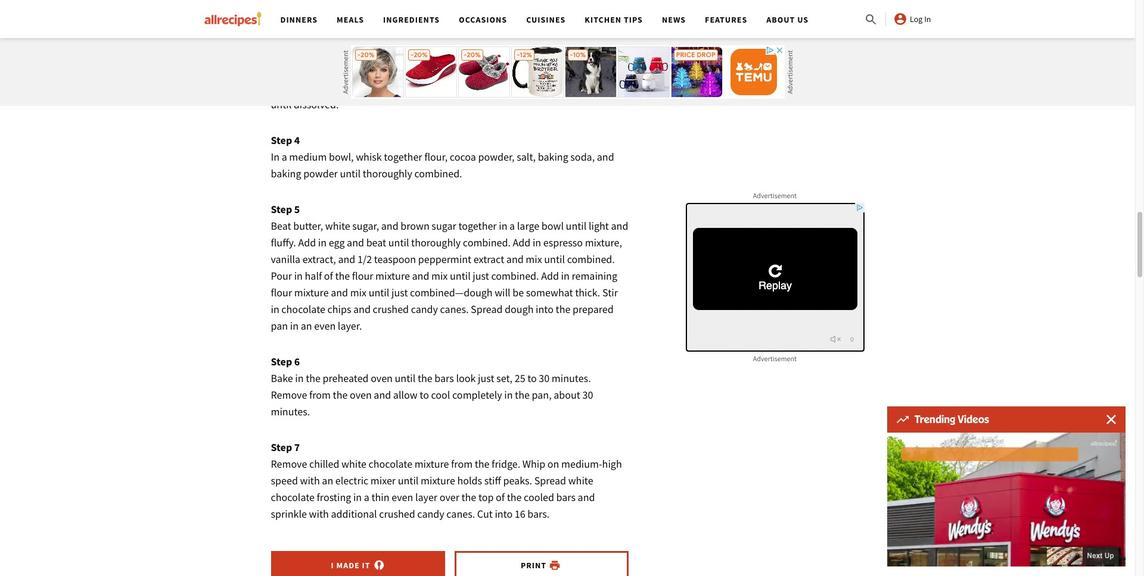 Task type: vqa. For each thing, say whether or not it's contained in the screenshot.
TONIGHT
no



Task type: describe. For each thing, give the bounding box(es) containing it.
1 horizontal spatial mix
[[432, 270, 448, 283]]

top
[[479, 491, 494, 505]]

brown
[[401, 220, 430, 233]]

cuisines
[[526, 14, 566, 25]]

canes. inside "beat butter, white sugar, and brown sugar together in a large bowl until light and fluffy. add in egg and beat until thoroughly combined. add in espresso mixture, vanilla extract, and 1/2 teaspoon peppermint extract and mix until combined. pour in half of the flour mixture and mix until just combined. add in remaining flour mixture and mix until just combined—dough will be somewhat thick. stir in chocolate chips and crushed candy canes. spread dough into the prepared pan in an even layer."
[[440, 303, 469, 317]]

tips
[[624, 14, 643, 25]]

preheated
[[323, 372, 369, 386]]

whip
[[523, 458, 546, 472]]

cooled
[[524, 491, 554, 505]]

up
[[1105, 552, 1114, 561]]

chips
[[328, 303, 351, 317]]

extract
[[474, 253, 504, 267]]

in for in a medium bowl, whisk together flour, cocoa powder, salt, baking soda, and baking powder until thoroughly combined.
[[271, 150, 280, 164]]

and up layer.
[[353, 303, 371, 317]]

0 horizontal spatial flour
[[271, 286, 292, 300]]

the right bake
[[306, 372, 321, 386]]

2 horizontal spatial mix
[[526, 253, 542, 267]]

350
[[360, 12, 376, 26]]

and up chips
[[331, 286, 348, 300]]

espresso inside "beat butter, white sugar, and brown sugar together in a large bowl until light and fluffy. add in egg and beat until thoroughly combined. add in espresso mixture, vanilla extract, and 1/2 teaspoon peppermint extract and mix until combined. pour in half of the flour mixture and mix until just combined. add in remaining flour mixture and mix until just combined—dough will be somewhat thick. stir in chocolate chips and crushed candy canes. spread dough into the prepared pan in an even layer."
[[543, 236, 583, 250]]

25
[[515, 372, 525, 386]]

a inside in a small bowl or measuring cup, stir espresso powder and hot water together until dissolved.
[[282, 81, 287, 95]]

2 horizontal spatial add
[[541, 270, 559, 283]]

white for sugar,
[[325, 220, 350, 233]]

occasions link
[[459, 14, 507, 25]]

bars inside bake in the preheated oven until the bars look just set, 25 to 30 minutes. remove from the oven and allow to cool completely in the pan, about 30 minutes.
[[435, 372, 454, 386]]

home image
[[204, 12, 261, 26]]

line
[[497, 12, 516, 26]]

in for in a small bowl or measuring cup, stir espresso powder and hot water together until dissolved.
[[271, 81, 280, 95]]

in a medium bowl, whisk together flour, cocoa powder, salt, baking soda, and baking powder until thoroughly combined.
[[271, 150, 614, 181]]

remove inside bake in the preheated oven until the bars look just set, 25 to 30 minutes. remove from the oven and allow to cool completely in the pan, about 30 minutes.
[[271, 389, 307, 403]]

f
[[416, 12, 421, 26]]

beat butter, white sugar, and brown sugar together in a large bowl until light and fluffy. add in egg and beat until thoroughly combined. add in espresso mixture, vanilla extract, and 1/2 teaspoon peppermint extract and mix until combined. pour in half of the flour mixture and mix until just combined. add in remaining flour mixture and mix until just combined—dough will be somewhat thick. stir in chocolate chips and crushed candy canes. spread dough into the prepared pan in an even layer.
[[271, 220, 628, 333]]

c).
[[482, 12, 494, 26]]

0 vertical spatial minutes.
[[552, 372, 591, 386]]

pan,
[[532, 389, 552, 403]]

until inside bake in the preheated oven until the bars look just set, 25 to 30 minutes. remove from the oven and allow to cool completely in the pan, about 30 minutes.
[[395, 372, 416, 386]]

until up teaspoon on the top left of the page
[[388, 236, 409, 250]]

until up somewhat
[[544, 253, 565, 267]]

sides.
[[515, 29, 541, 43]]

peppermint
[[418, 253, 472, 267]]

i made it button
[[271, 552, 445, 577]]

light
[[589, 220, 609, 233]]

preheat the oven to 350 degrees f (175 degrees c). line an 8x8-inch square pan with enough parchment paper to have overhang on all sides.
[[271, 12, 621, 43]]

small
[[289, 81, 314, 95]]

until up combined—dough
[[450, 270, 471, 283]]

even inside "beat butter, white sugar, and brown sugar together in a large bowl until light and fluffy. add in egg and beat until thoroughly combined. add in espresso mixture, vanilla extract, and 1/2 teaspoon peppermint extract and mix until combined. pour in half of the flour mixture and mix until just combined. add in remaining flour mixture and mix until just combined—dough will be somewhat thick. stir in chocolate chips and crushed candy canes. spread dough into the prepared pan in an even layer."
[[314, 320, 336, 333]]

1 vertical spatial with
[[300, 475, 320, 488]]

trending
[[915, 414, 956, 426]]

and left 1/2
[[338, 253, 355, 267]]

powder inside in a medium bowl, whisk together flour, cocoa powder, salt, baking soda, and baking powder until thoroughly combined.
[[303, 167, 338, 181]]

cuisines link
[[526, 14, 566, 25]]

log in
[[910, 14, 931, 24]]

soda,
[[571, 150, 595, 164]]

candy inside remove chilled white chocolate mixture from the fridge. whip on medium-high speed with an electric mixer until mixture holds stiff peaks. spread white chocolate frosting in a thin even layer over the top of the cooled bars and sprinkle with additional crushed candy canes. cut into 16 bars.
[[417, 508, 444, 522]]

2 degrees from the left
[[445, 12, 480, 26]]

sugar
[[432, 220, 456, 233]]

stir
[[423, 81, 437, 95]]

to down ingredients link
[[409, 29, 418, 43]]

somewhat
[[526, 286, 573, 300]]

until left light
[[566, 220, 587, 233]]

mixture,
[[585, 236, 622, 250]]

powder,
[[478, 150, 515, 164]]

bars inside remove chilled white chocolate mixture from the fridge. whip on medium-high speed with an electric mixer until mixture holds stiff peaks. spread white chocolate frosting in a thin even layer over the top of the cooled bars and sprinkle with additional crushed candy canes. cut into 16 bars.
[[556, 491, 576, 505]]

bowl inside "beat butter, white sugar, and brown sugar together in a large bowl until light and fluffy. add in egg and beat until thoroughly combined. add in espresso mixture, vanilla extract, and 1/2 teaspoon peppermint extract and mix until combined. pour in half of the flour mixture and mix until just combined. add in remaining flour mixture and mix until just combined—dough will be somewhat thick. stir in chocolate chips and crushed candy canes. spread dough into the prepared pan in an even layer."
[[542, 220, 564, 233]]

ingredients
[[383, 14, 440, 25]]

0 horizontal spatial minutes.
[[271, 406, 310, 419]]

the up stiff
[[475, 458, 490, 472]]

together inside in a small bowl or measuring cup, stir espresso powder and hot water together until dissolved.
[[581, 81, 620, 95]]

us
[[798, 14, 809, 25]]

8x8-
[[531, 12, 550, 26]]

the inside preheat the oven to 350 degrees f (175 degrees c). line an 8x8-inch square pan with enough parchment paper to have overhang on all sides.
[[308, 12, 323, 26]]

to left cool
[[420, 389, 429, 403]]

on inside remove chilled white chocolate mixture from the fridge. whip on medium-high speed with an electric mixer until mixture holds stiff peaks. spread white chocolate frosting in a thin even layer over the top of the cooled bars and sprinkle with additional crushed candy canes. cut into 16 bars.
[[548, 458, 559, 472]]

inch
[[550, 12, 569, 26]]

pan inside preheat the oven to 350 degrees f (175 degrees c). line an 8x8-inch square pan with enough parchment paper to have overhang on all sides.
[[604, 12, 621, 26]]

thoroughly inside "beat butter, white sugar, and brown sugar together in a large bowl until light and fluffy. add in egg and beat until thoroughly combined. add in espresso mixture, vanilla extract, and 1/2 teaspoon peppermint extract and mix until combined. pour in half of the flour mixture and mix until just combined. add in remaining flour mixture and mix until just combined—dough will be somewhat thick. stir in chocolate chips and crushed candy canes. spread dough into the prepared pan in an even layer."
[[411, 236, 461, 250]]

paper
[[380, 29, 407, 43]]

and right extract
[[507, 253, 524, 267]]

print button
[[454, 552, 629, 577]]

print image
[[549, 561, 561, 572]]

until down 1/2
[[369, 286, 389, 300]]

stir
[[603, 286, 618, 300]]

kitchen tips
[[585, 14, 643, 25]]

fluffy.
[[271, 236, 296, 250]]

about us
[[767, 14, 809, 25]]

together inside "beat butter, white sugar, and brown sugar together in a large bowl until light and fluffy. add in egg and beat until thoroughly combined. add in espresso mixture, vanilla extract, and 1/2 teaspoon peppermint extract and mix until combined. pour in half of the flour mixture and mix until just combined. add in remaining flour mixture and mix until just combined—dough will be somewhat thick. stir in chocolate chips and crushed candy canes. spread dough into the prepared pan in an even layer."
[[459, 220, 497, 233]]

0 vertical spatial advertisement region
[[351, 45, 785, 99]]

the down preheated
[[333, 389, 348, 403]]

vanilla
[[271, 253, 301, 267]]

combined. up remaining
[[567, 253, 615, 267]]

crushed inside remove chilled white chocolate mixture from the fridge. whip on medium-high speed with an electric mixer until mixture holds stiff peaks. spread white chocolate frosting in a thin even layer over the top of the cooled bars and sprinkle with additional crushed candy canes. cut into 16 bars.
[[379, 508, 415, 522]]

prepared
[[573, 303, 614, 317]]

1/2
[[358, 253, 372, 267]]

salt,
[[517, 150, 536, 164]]

from inside bake in the preheated oven until the bars look just set, 25 to 30 minutes. remove from the oven and allow to cool completely in the pan, about 30 minutes.
[[309, 389, 331, 403]]

mixture down teaspoon on the top left of the page
[[376, 270, 410, 283]]

0 horizontal spatial 30
[[539, 372, 550, 386]]

chilled
[[309, 458, 339, 472]]

or
[[340, 81, 350, 95]]

be
[[513, 286, 524, 300]]

sugar,
[[352, 220, 379, 233]]

2 vertical spatial with
[[309, 508, 329, 522]]

peaks.
[[503, 475, 532, 488]]

dough
[[505, 303, 534, 317]]

1 horizontal spatial 30
[[583, 389, 593, 403]]

layer.
[[338, 320, 362, 333]]

frosting
[[317, 491, 351, 505]]

mixer
[[371, 475, 396, 488]]

i
[[331, 561, 334, 572]]

the down extract,
[[335, 270, 350, 283]]

square
[[571, 12, 602, 26]]

kitchen tips link
[[585, 14, 643, 25]]

2 vertical spatial oven
[[350, 389, 372, 403]]

flour,
[[424, 150, 448, 164]]

bake
[[271, 372, 293, 386]]

combined—dough
[[410, 286, 493, 300]]

remove inside remove chilled white chocolate mixture from the fridge. whip on medium-high speed with an electric mixer until mixture holds stiff peaks. spread white chocolate frosting in a thin even layer over the top of the cooled bars and sprinkle with additional crushed candy canes. cut into 16 bars.
[[271, 458, 307, 472]]

in a small bowl or measuring cup, stir espresso powder and hot water together until dissolved.
[[271, 81, 620, 112]]

1 vertical spatial just
[[392, 286, 408, 300]]

pan inside "beat butter, white sugar, and brown sugar together in a large bowl until light and fluffy. add in egg and beat until thoroughly combined. add in espresso mixture, vanilla extract, and 1/2 teaspoon peppermint extract and mix until combined. pour in half of the flour mixture and mix until just combined. add in remaining flour mixture and mix until just combined—dough will be somewhat thick. stir in chocolate chips and crushed candy canes. spread dough into the prepared pan in an even layer."
[[271, 320, 288, 333]]

news link
[[662, 14, 686, 25]]

close image
[[1107, 415, 1116, 425]]

all
[[502, 29, 513, 43]]

large
[[517, 220, 540, 233]]

high
[[602, 458, 622, 472]]

will
[[495, 286, 511, 300]]

mixture up the over
[[421, 475, 455, 488]]

hot
[[537, 81, 552, 95]]

trending image
[[897, 417, 909, 424]]

even inside remove chilled white chocolate mixture from the fridge. whip on medium-high speed with an electric mixer until mixture holds stiff peaks. spread white chocolate frosting in a thin even layer over the top of the cooled bars and sprinkle with additional crushed candy canes. cut into 16 bars.
[[392, 491, 413, 505]]

electric
[[335, 475, 369, 488]]

sprinkle
[[271, 508, 307, 522]]

beat
[[271, 220, 291, 233]]

16
[[515, 508, 526, 522]]

have
[[420, 29, 442, 43]]

oven inside preheat the oven to 350 degrees f (175 degrees c). line an 8x8-inch square pan with enough parchment paper to have overhang on all sides.
[[325, 12, 347, 26]]

in inside remove chilled white chocolate mixture from the fridge. whip on medium-high speed with an electric mixer until mixture holds stiff peaks. spread white chocolate frosting in a thin even layer over the top of the cooled bars and sprinkle with additional crushed candy canes. cut into 16 bars.
[[353, 491, 362, 505]]

an inside preheat the oven to 350 degrees f (175 degrees c). line an 8x8-inch square pan with enough parchment paper to have overhang on all sides.
[[518, 12, 529, 26]]

log in link
[[894, 12, 931, 26]]

medium
[[289, 150, 327, 164]]

chocolate inside "beat butter, white sugar, and brown sugar together in a large bowl until light and fluffy. add in egg and beat until thoroughly combined. add in espresso mixture, vanilla extract, and 1/2 teaspoon peppermint extract and mix until combined. pour in half of the flour mixture and mix until just combined. add in remaining flour mixture and mix until just combined—dough will be somewhat thick. stir in chocolate chips and crushed candy canes. spread dough into the prepared pan in an even layer."
[[282, 303, 325, 317]]

1 vertical spatial oven
[[371, 372, 393, 386]]

1 vertical spatial chocolate
[[369, 458, 413, 472]]

from inside remove chilled white chocolate mixture from the fridge. whip on medium-high speed with an electric mixer until mixture holds stiff peaks. spread white chocolate frosting in a thin even layer over the top of the cooled bars and sprinkle with additional crushed candy canes. cut into 16 bars.
[[451, 458, 473, 472]]

white for chocolate
[[342, 458, 367, 472]]

account image
[[894, 12, 908, 26]]

spoon image
[[373, 561, 385, 572]]

on inside preheat the oven to 350 degrees f (175 degrees c). line an 8x8-inch square pan with enough parchment paper to have overhang on all sides.
[[488, 29, 500, 43]]



Task type: locate. For each thing, give the bounding box(es) containing it.
cocoa
[[450, 150, 476, 164]]

crushed down the thin
[[379, 508, 415, 522]]

additional
[[331, 508, 377, 522]]

overhang
[[444, 29, 486, 43]]

a inside "beat butter, white sugar, and brown sugar together in a large bowl until light and fluffy. add in egg and beat until thoroughly combined. add in espresso mixture, vanilla extract, and 1/2 teaspoon peppermint extract and mix until combined. pour in half of the flour mixture and mix until just combined. add in remaining flour mixture and mix until just combined—dough will be somewhat thick. stir in chocolate chips and crushed candy canes. spread dough into the prepared pan in an even layer."
[[510, 220, 515, 233]]

butter,
[[293, 220, 323, 233]]

0 horizontal spatial spread
[[471, 303, 503, 317]]

1 horizontal spatial on
[[548, 458, 559, 472]]

remove down bake
[[271, 389, 307, 403]]

set,
[[497, 372, 513, 386]]

0 vertical spatial bars
[[435, 372, 454, 386]]

to right 25
[[528, 372, 537, 386]]

1 vertical spatial canes.
[[447, 508, 475, 522]]

1 vertical spatial on
[[548, 458, 559, 472]]

0 vertical spatial even
[[314, 320, 336, 333]]

a inside remove chilled white chocolate mixture from the fridge. whip on medium-high speed with an electric mixer until mixture holds stiff peaks. spread white chocolate frosting in a thin even layer over the top of the cooled bars and sprinkle with additional crushed candy canes. cut into 16 bars.
[[364, 491, 369, 505]]

flour down pour
[[271, 286, 292, 300]]

baking down the medium
[[271, 167, 301, 181]]

0 vertical spatial pan
[[604, 12, 621, 26]]

add down "butter," on the top of the page
[[298, 236, 316, 250]]

thin
[[372, 491, 390, 505]]

2 horizontal spatial together
[[581, 81, 620, 95]]

0 vertical spatial chocolate
[[282, 303, 325, 317]]

pan down pour
[[271, 320, 288, 333]]

0 vertical spatial oven
[[325, 12, 347, 26]]

mix down peppermint
[[432, 270, 448, 283]]

of inside "beat butter, white sugar, and brown sugar together in a large bowl until light and fluffy. add in egg and beat until thoroughly combined. add in espresso mixture, vanilla extract, and 1/2 teaspoon peppermint extract and mix until combined. pour in half of the flour mixture and mix until just combined. add in remaining flour mixture and mix until just combined—dough will be somewhat thick. stir in chocolate chips and crushed candy canes. spread dough into the prepared pan in an even layer."
[[324, 270, 333, 283]]

together right 'sugar'
[[459, 220, 497, 233]]

0 horizontal spatial bars
[[435, 372, 454, 386]]

bars up cool
[[435, 372, 454, 386]]

2 vertical spatial white
[[568, 475, 593, 488]]

thick.
[[575, 286, 600, 300]]

0 vertical spatial thoroughly
[[363, 167, 412, 181]]

teaspoon
[[374, 253, 416, 267]]

to
[[349, 12, 358, 26], [409, 29, 418, 43], [528, 372, 537, 386], [420, 389, 429, 403]]

in inside in a medium bowl, whisk together flour, cocoa powder, salt, baking soda, and baking powder until thoroughly combined.
[[271, 150, 280, 164]]

white
[[325, 220, 350, 233], [342, 458, 367, 472], [568, 475, 593, 488]]

a left the large
[[510, 220, 515, 233]]

1 vertical spatial bars
[[556, 491, 576, 505]]

0 vertical spatial flour
[[352, 270, 373, 283]]

1 vertical spatial bowl
[[542, 220, 564, 233]]

about us link
[[767, 14, 809, 25]]

0 vertical spatial white
[[325, 220, 350, 233]]

1 vertical spatial baking
[[271, 167, 301, 181]]

thoroughly
[[363, 167, 412, 181], [411, 236, 461, 250]]

mix up chips
[[350, 286, 367, 300]]

degrees up paper
[[379, 12, 414, 26]]

1 vertical spatial remove
[[271, 458, 307, 472]]

the down 'holds'
[[462, 491, 476, 505]]

0 vertical spatial together
[[581, 81, 620, 95]]

canes. down the over
[[447, 508, 475, 522]]

0 vertical spatial powder
[[481, 81, 515, 95]]

powder down the medium
[[303, 167, 338, 181]]

1 vertical spatial mix
[[432, 270, 448, 283]]

medium-
[[561, 458, 602, 472]]

preheat
[[271, 12, 306, 26]]

oven right preheated
[[371, 372, 393, 386]]

0 vertical spatial bowl
[[316, 81, 338, 95]]

1 vertical spatial flour
[[271, 286, 292, 300]]

dinners link
[[280, 14, 318, 25]]

2 horizontal spatial an
[[518, 12, 529, 26]]

spread
[[471, 303, 503, 317], [534, 475, 566, 488]]

even right the thin
[[392, 491, 413, 505]]

into down somewhat
[[536, 303, 554, 317]]

white up egg
[[325, 220, 350, 233]]

1 vertical spatial thoroughly
[[411, 236, 461, 250]]

on left all
[[488, 29, 500, 43]]

0 vertical spatial of
[[324, 270, 333, 283]]

0 horizontal spatial mix
[[350, 286, 367, 300]]

and down peppermint
[[412, 270, 429, 283]]

1 vertical spatial advertisement region
[[686, 203, 865, 352]]

1 vertical spatial 30
[[583, 389, 593, 403]]

chocolate up mixer
[[369, 458, 413, 472]]

dissolved.
[[294, 98, 339, 112]]

the down "peaks."
[[507, 491, 522, 505]]

spread inside "beat butter, white sugar, and brown sugar together in a large bowl until light and fluffy. add in egg and beat until thoroughly combined. add in espresso mixture, vanilla extract, and 1/2 teaspoon peppermint extract and mix until combined. pour in half of the flour mixture and mix until just combined. add in remaining flour mixture and mix until just combined—dough will be somewhat thick. stir in chocolate chips and crushed candy canes. spread dough into the prepared pan in an even layer."
[[471, 303, 503, 317]]

2 vertical spatial chocolate
[[271, 491, 315, 505]]

advertisement region
[[351, 45, 785, 99], [686, 203, 865, 352]]

on right whip
[[548, 458, 559, 472]]

search image
[[864, 12, 879, 27]]

bowl left or
[[316, 81, 338, 95]]

0 horizontal spatial pan
[[271, 320, 288, 333]]

on
[[488, 29, 500, 43], [548, 458, 559, 472]]

2 vertical spatial together
[[459, 220, 497, 233]]

into
[[536, 303, 554, 317], [495, 508, 513, 522]]

0 vertical spatial with
[[271, 29, 291, 43]]

the up the enough
[[308, 12, 323, 26]]

2 vertical spatial an
[[322, 475, 333, 488]]

1 horizontal spatial into
[[536, 303, 554, 317]]

add up somewhat
[[541, 270, 559, 283]]

candy
[[411, 303, 438, 317], [417, 508, 444, 522]]

in left the medium
[[271, 150, 280, 164]]

1 horizontal spatial from
[[451, 458, 473, 472]]

chocolate down half
[[282, 303, 325, 317]]

0 vertical spatial canes.
[[440, 303, 469, 317]]

combined. up be
[[491, 270, 539, 283]]

dinners
[[280, 14, 318, 25]]

remove
[[271, 389, 307, 403], [271, 458, 307, 472]]

of
[[324, 270, 333, 283], [496, 491, 505, 505]]

layer
[[415, 491, 438, 505]]

navigation containing dinners
[[271, 0, 864, 38]]

until inside remove chilled white chocolate mixture from the fridge. whip on medium-high speed with an electric mixer until mixture holds stiff peaks. spread white chocolate frosting in a thin even layer over the top of the cooled bars and sprinkle with additional crushed candy canes. cut into 16 bars.
[[398, 475, 419, 488]]

and up beat
[[381, 220, 399, 233]]

0 horizontal spatial add
[[298, 236, 316, 250]]

1 vertical spatial in
[[271, 81, 280, 95]]

and left allow
[[374, 389, 391, 403]]

completely
[[452, 389, 502, 403]]

white inside "beat butter, white sugar, and brown sugar together in a large bowl until light and fluffy. add in egg and beat until thoroughly combined. add in espresso mixture, vanilla extract, and 1/2 teaspoon peppermint extract and mix until combined. pour in half of the flour mixture and mix until just combined. add in remaining flour mixture and mix until just combined—dough will be somewhat thick. stir in chocolate chips and crushed candy canes. spread dough into the prepared pan in an even layer."
[[325, 220, 350, 233]]

1 horizontal spatial minutes.
[[552, 372, 591, 386]]

add down the large
[[513, 236, 531, 250]]

0 horizontal spatial of
[[324, 270, 333, 283]]

0 vertical spatial crushed
[[373, 303, 409, 317]]

mix down the large
[[526, 253, 542, 267]]

and inside bake in the preheated oven until the bars look just set, 25 to 30 minutes. remove from the oven and allow to cool completely in the pan, about 30 minutes.
[[374, 389, 391, 403]]

until up allow
[[395, 372, 416, 386]]

and right egg
[[347, 236, 364, 250]]

0 vertical spatial in
[[925, 14, 931, 24]]

espresso inside in a small bowl or measuring cup, stir espresso powder and hot water together until dissolved.
[[439, 81, 479, 95]]

bowl inside in a small bowl or measuring cup, stir espresso powder and hot water together until dissolved.
[[316, 81, 338, 95]]

remaining
[[572, 270, 618, 283]]

1 vertical spatial into
[[495, 508, 513, 522]]

videos
[[958, 414, 989, 426]]

just down teaspoon on the top left of the page
[[392, 286, 408, 300]]

oven down preheated
[[350, 389, 372, 403]]

a left the thin
[[364, 491, 369, 505]]

powder
[[481, 81, 515, 95], [303, 167, 338, 181]]

a left the medium
[[282, 150, 287, 164]]

next up
[[1087, 552, 1114, 561]]

espresso left 'mixture,'
[[543, 236, 583, 250]]

minutes. down bake
[[271, 406, 310, 419]]

1 degrees from the left
[[379, 12, 414, 26]]

1 remove from the top
[[271, 389, 307, 403]]

until up 'layer'
[[398, 475, 419, 488]]

holds
[[457, 475, 482, 488]]

1 vertical spatial an
[[301, 320, 312, 333]]

degrees up overhang
[[445, 12, 480, 26]]

meals
[[337, 14, 364, 25]]

0 horizontal spatial on
[[488, 29, 500, 43]]

1 vertical spatial together
[[384, 150, 422, 164]]

whisk
[[356, 150, 382, 164]]

0 vertical spatial mix
[[526, 253, 542, 267]]

just
[[473, 270, 489, 283], [392, 286, 408, 300], [478, 372, 494, 386]]

and inside in a small bowl or measuring cup, stir espresso powder and hot water together until dissolved.
[[517, 81, 535, 95]]

in left small
[[271, 81, 280, 95]]

oven up "parchment"
[[325, 12, 347, 26]]

remove chilled white chocolate mixture from the fridge. whip on medium-high speed with an electric mixer until mixture holds stiff peaks. spread white chocolate frosting in a thin even layer over the top of the cooled bars and sprinkle with additional crushed candy canes. cut into 16 bars.
[[271, 458, 622, 522]]

a inside in a medium bowl, whisk together flour, cocoa powder, salt, baking soda, and baking powder until thoroughly combined.
[[282, 150, 287, 164]]

mixture up 'layer'
[[415, 458, 449, 472]]

combined. inside in a medium bowl, whisk together flour, cocoa powder, salt, baking soda, and baking powder until thoroughly combined.
[[415, 167, 462, 181]]

1 vertical spatial minutes.
[[271, 406, 310, 419]]

powder left hot
[[481, 81, 515, 95]]

until inside in a medium bowl, whisk together flour, cocoa powder, salt, baking soda, and baking powder until thoroughly combined.
[[340, 167, 361, 181]]

1 vertical spatial powder
[[303, 167, 338, 181]]

2 remove from the top
[[271, 458, 307, 472]]

and down medium-
[[578, 491, 595, 505]]

0 vertical spatial an
[[518, 12, 529, 26]]

0 horizontal spatial bowl
[[316, 81, 338, 95]]

thoroughly inside in a medium bowl, whisk together flour, cocoa powder, salt, baking soda, and baking powder until thoroughly combined.
[[363, 167, 412, 181]]

canes.
[[440, 303, 469, 317], [447, 508, 475, 522]]

0 vertical spatial just
[[473, 270, 489, 283]]

to left 350
[[349, 12, 358, 26]]

1 vertical spatial of
[[496, 491, 505, 505]]

1 vertical spatial from
[[451, 458, 473, 472]]

2 vertical spatial mix
[[350, 286, 367, 300]]

1 horizontal spatial of
[[496, 491, 505, 505]]

an inside "beat butter, white sugar, and brown sugar together in a large bowl until light and fluffy. add in egg and beat until thoroughly combined. add in espresso mixture, vanilla extract, and 1/2 teaspoon peppermint extract and mix until combined. pour in half of the flour mixture and mix until just combined. add in remaining flour mixture and mix until just combined—dough will be somewhat thick. stir in chocolate chips and crushed candy canes. spread dough into the prepared pan in an even layer."
[[301, 320, 312, 333]]

0 horizontal spatial espresso
[[439, 81, 479, 95]]

together right the water
[[581, 81, 620, 95]]

just left set,
[[478, 372, 494, 386]]

beat
[[366, 236, 386, 250]]

candy inside "beat butter, white sugar, and brown sugar together in a large bowl until light and fluffy. add in egg and beat until thoroughly combined. add in espresso mixture, vanilla extract, and 1/2 teaspoon peppermint extract and mix until combined. pour in half of the flour mixture and mix until just combined. add in remaining flour mixture and mix until just combined—dough will be somewhat thick. stir in chocolate chips and crushed candy canes. spread dough into the prepared pan in an even layer."
[[411, 303, 438, 317]]

0 horizontal spatial from
[[309, 389, 331, 403]]

0 vertical spatial candy
[[411, 303, 438, 317]]

an left 8x8-
[[518, 12, 529, 26]]

meals link
[[337, 14, 364, 25]]

crushed down teaspoon on the top left of the page
[[373, 303, 409, 317]]

measuring
[[352, 81, 399, 95]]

0 horizontal spatial together
[[384, 150, 422, 164]]

combined.
[[415, 167, 462, 181], [463, 236, 511, 250], [567, 253, 615, 267], [491, 270, 539, 283]]

chocolate up sprinkle
[[271, 491, 315, 505]]

1 horizontal spatial an
[[322, 475, 333, 488]]

until down bowl,
[[340, 167, 361, 181]]

an inside remove chilled white chocolate mixture from the fridge. whip on medium-high speed with an electric mixer until mixture holds stiff peaks. spread white chocolate frosting in a thin even layer over the top of the cooled bars and sprinkle with additional crushed candy canes. cut into 16 bars.
[[322, 475, 333, 488]]

canes. inside remove chilled white chocolate mixture from the fridge. whip on medium-high speed with an electric mixer until mixture holds stiff peaks. spread white chocolate frosting in a thin even layer over the top of the cooled bars and sprinkle with additional crushed candy canes. cut into 16 bars.
[[447, 508, 475, 522]]

oven
[[325, 12, 347, 26], [371, 372, 393, 386], [350, 389, 372, 403]]

canes. down combined—dough
[[440, 303, 469, 317]]

add
[[298, 236, 316, 250], [513, 236, 531, 250], [541, 270, 559, 283]]

30 up pan,
[[539, 372, 550, 386]]

baking right salt,
[[538, 150, 568, 164]]

stiff
[[484, 475, 501, 488]]

1 vertical spatial crushed
[[379, 508, 415, 522]]

spread inside remove chilled white chocolate mixture from the fridge. whip on medium-high speed with an electric mixer until mixture holds stiff peaks. spread white chocolate frosting in a thin even layer over the top of the cooled bars and sprinkle with additional crushed candy canes. cut into 16 bars.
[[534, 475, 566, 488]]

0 vertical spatial baking
[[538, 150, 568, 164]]

crushed
[[373, 303, 409, 317], [379, 508, 415, 522]]

mixture down half
[[294, 286, 329, 300]]

cool
[[431, 389, 450, 403]]

of right top
[[496, 491, 505, 505]]

baking
[[538, 150, 568, 164], [271, 167, 301, 181]]

extract,
[[303, 253, 336, 267]]

into inside remove chilled white chocolate mixture from the fridge. whip on medium-high speed with an electric mixer until mixture holds stiff peaks. spread white chocolate frosting in a thin even layer over the top of the cooled bars and sprinkle with additional crushed candy canes. cut into 16 bars.
[[495, 508, 513, 522]]

0 vertical spatial on
[[488, 29, 500, 43]]

mix
[[526, 253, 542, 267], [432, 270, 448, 283], [350, 286, 367, 300]]

half
[[305, 270, 322, 283]]

even down chips
[[314, 320, 336, 333]]

2 vertical spatial just
[[478, 372, 494, 386]]

and right light
[[611, 220, 628, 233]]

minutes.
[[552, 372, 591, 386], [271, 406, 310, 419]]

allow
[[393, 389, 418, 403]]

1 vertical spatial even
[[392, 491, 413, 505]]

candy down combined—dough
[[411, 303, 438, 317]]

kitchen
[[585, 14, 622, 25]]

and inside in a medium bowl, whisk together flour, cocoa powder, salt, baking soda, and baking powder until thoroughly combined.
[[597, 150, 614, 164]]

30
[[539, 372, 550, 386], [583, 389, 593, 403]]

from up 'holds'
[[451, 458, 473, 472]]

powder inside in a small bowl or measuring cup, stir espresso powder and hot water together until dissolved.
[[481, 81, 515, 95]]

the
[[308, 12, 323, 26], [335, 270, 350, 283], [556, 303, 571, 317], [306, 372, 321, 386], [418, 372, 433, 386], [333, 389, 348, 403], [515, 389, 530, 403], [475, 458, 490, 472], [462, 491, 476, 505], [507, 491, 522, 505]]

bowl,
[[329, 150, 354, 164]]

video player application
[[888, 433, 1126, 567]]

just inside bake in the preheated oven until the bars look just set, 25 to 30 minutes. remove from the oven and allow to cool completely in the pan, about 30 minutes.
[[478, 372, 494, 386]]

until down small
[[271, 98, 292, 112]]

it
[[362, 561, 370, 572]]

about
[[767, 14, 795, 25]]

0 horizontal spatial powder
[[303, 167, 338, 181]]

1 vertical spatial espresso
[[543, 236, 583, 250]]

1 vertical spatial white
[[342, 458, 367, 472]]

30 right the about
[[583, 389, 593, 403]]

0 horizontal spatial into
[[495, 508, 513, 522]]

0 vertical spatial espresso
[[439, 81, 479, 95]]

into left 16
[[495, 508, 513, 522]]

together inside in a medium bowl, whisk together flour, cocoa powder, salt, baking soda, and baking powder until thoroughly combined.
[[384, 150, 422, 164]]

navigation
[[271, 0, 864, 38]]

thoroughly down whisk
[[363, 167, 412, 181]]

1 horizontal spatial spread
[[534, 475, 566, 488]]

2 vertical spatial in
[[271, 150, 280, 164]]

thoroughly down 'sugar'
[[411, 236, 461, 250]]

features link
[[705, 14, 748, 25]]

1 horizontal spatial flour
[[352, 270, 373, 283]]

1 horizontal spatial espresso
[[543, 236, 583, 250]]

occasions
[[459, 14, 507, 25]]

pour
[[271, 270, 292, 283]]

a left small
[[282, 81, 287, 95]]

look
[[456, 372, 476, 386]]

and inside remove chilled white chocolate mixture from the fridge. whip on medium-high speed with an electric mixer until mixture holds stiff peaks. spread white chocolate frosting in a thin even layer over the top of the cooled bars and sprinkle with additional crushed candy canes. cut into 16 bars.
[[578, 491, 595, 505]]

1 horizontal spatial even
[[392, 491, 413, 505]]

espresso right stir
[[439, 81, 479, 95]]

an left layer.
[[301, 320, 312, 333]]

crushed inside "beat butter, white sugar, and brown sugar together in a large bowl until light and fluffy. add in egg and beat until thoroughly combined. add in espresso mixture, vanilla extract, and 1/2 teaspoon peppermint extract and mix until combined. pour in half of the flour mixture and mix until just combined. add in remaining flour mixture and mix until just combined—dough will be somewhat thick. stir in chocolate chips and crushed candy canes. spread dough into the prepared pan in an even layer."
[[373, 303, 409, 317]]

with inside preheat the oven to 350 degrees f (175 degrees c). line an 8x8-inch square pan with enough parchment paper to have overhang on all sides.
[[271, 29, 291, 43]]

spread down will
[[471, 303, 503, 317]]

1 horizontal spatial powder
[[481, 81, 515, 95]]

just down extract
[[473, 270, 489, 283]]

egg
[[329, 236, 345, 250]]

0 vertical spatial 30
[[539, 372, 550, 386]]

0 horizontal spatial baking
[[271, 167, 301, 181]]

1 horizontal spatial bars
[[556, 491, 576, 505]]

0 horizontal spatial an
[[301, 320, 312, 333]]

white up electric at left
[[342, 458, 367, 472]]

combined. up extract
[[463, 236, 511, 250]]

0 horizontal spatial degrees
[[379, 12, 414, 26]]

with down preheat
[[271, 29, 291, 43]]

until inside in a small bowl or measuring cup, stir espresso powder and hot water together until dissolved.
[[271, 98, 292, 112]]

0 vertical spatial from
[[309, 389, 331, 403]]

bowl
[[316, 81, 338, 95], [542, 220, 564, 233]]

0 vertical spatial remove
[[271, 389, 307, 403]]

of inside remove chilled white chocolate mixture from the fridge. whip on medium-high speed with an electric mixer until mixture holds stiff peaks. spread white chocolate frosting in a thin even layer over the top of the cooled bars and sprinkle with additional crushed candy canes. cut into 16 bars.
[[496, 491, 505, 505]]

the down somewhat
[[556, 303, 571, 317]]

in inside in a small bowl or measuring cup, stir espresso powder and hot water together until dissolved.
[[271, 81, 280, 95]]

the down 25
[[515, 389, 530, 403]]

together left flour,
[[384, 150, 422, 164]]

and right 'soda,'
[[597, 150, 614, 164]]

1 vertical spatial pan
[[271, 320, 288, 333]]

with down chilled
[[300, 475, 320, 488]]

the up cool
[[418, 372, 433, 386]]

fridge.
[[492, 458, 521, 472]]

1 horizontal spatial baking
[[538, 150, 568, 164]]

made
[[336, 561, 360, 572]]

next
[[1087, 552, 1103, 561]]

over
[[440, 491, 459, 505]]

into inside "beat butter, white sugar, and brown sugar together in a large bowl until light and fluffy. add in egg and beat until thoroughly combined. add in espresso mixture, vanilla extract, and 1/2 teaspoon peppermint extract and mix until combined. pour in half of the flour mixture and mix until just combined. add in remaining flour mixture and mix until just combined—dough will be somewhat thick. stir in chocolate chips and crushed candy canes. spread dough into the prepared pan in an even layer."
[[536, 303, 554, 317]]

mixture
[[376, 270, 410, 283], [294, 286, 329, 300], [415, 458, 449, 472], [421, 475, 455, 488]]

1 horizontal spatial add
[[513, 236, 531, 250]]

of right half
[[324, 270, 333, 283]]



